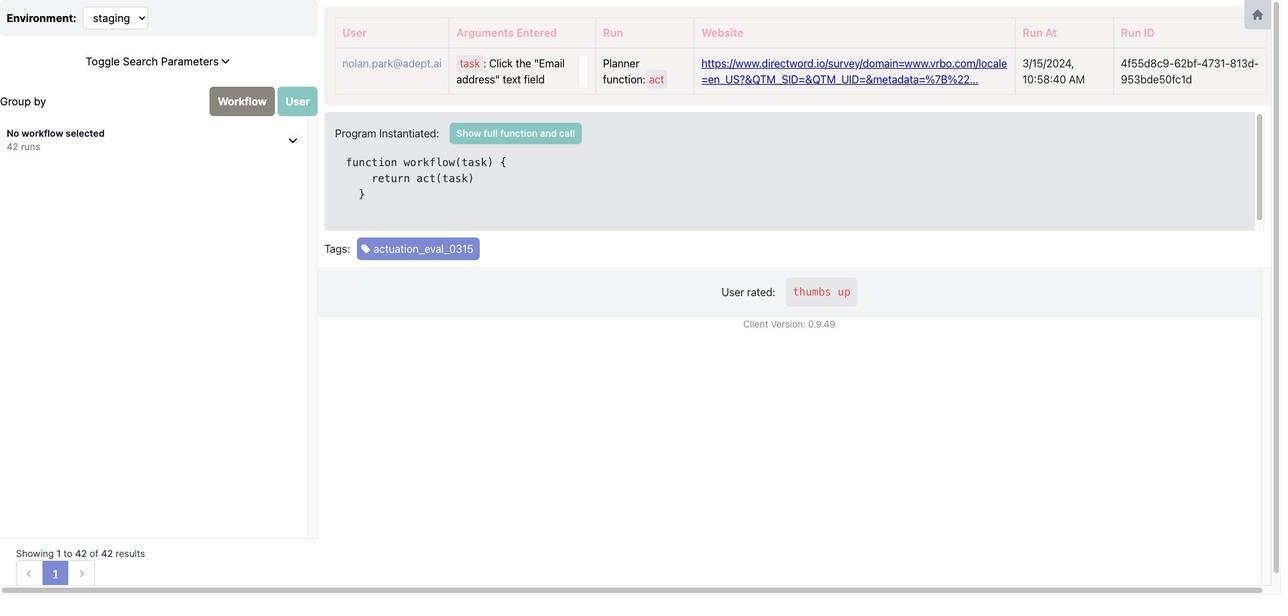 Task type: locate. For each thing, give the bounding box(es) containing it.
pagination element
[[16, 561, 95, 587]]



Task type: vqa. For each thing, say whether or not it's contained in the screenshot.
field
no



